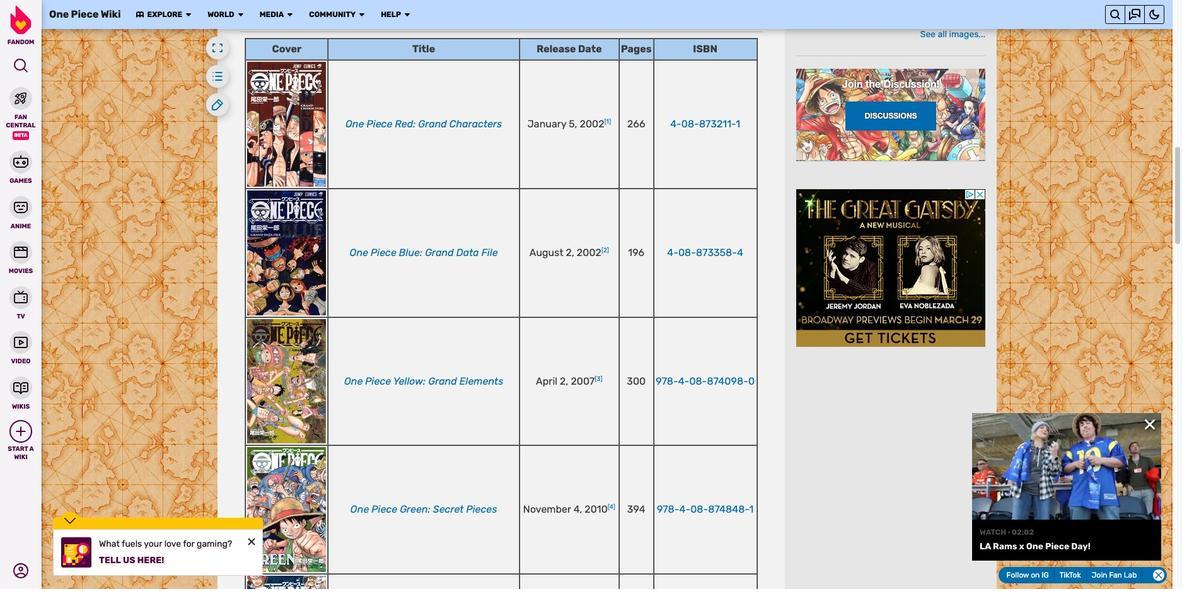 Task type: vqa. For each thing, say whether or not it's contained in the screenshot.
the top Usopp
no



Task type: describe. For each thing, give the bounding box(es) containing it.
one piece yellow: grand elements image
[[247, 319, 326, 444]]

join fan lab
[[1093, 571, 1138, 580]]

0 horizontal spatial 1
[[736, 118, 741, 130]]

watch
[[980, 528, 1007, 537]]

1 vertical spatial 1
[[750, 504, 754, 516]]

see all images...
[[921, 29, 986, 40]]

red:
[[395, 118, 416, 130]]

874098-
[[707, 375, 749, 387]]

[2] link
[[602, 247, 609, 254]]

on
[[1032, 571, 1041, 580]]

search [ctrl-option-f] image
[[13, 58, 28, 73]]

community
[[309, 10, 356, 19]]

08- right 394
[[691, 504, 709, 516]]

one piece blue: grand data file link
[[350, 247, 498, 259]]

one piece blue: grand data file
[[350, 247, 498, 259]]

us
[[123, 555, 135, 566]]

0
[[749, 375, 755, 387]]

start
[[8, 445, 28, 453]]

rams
[[994, 541, 1018, 552]]

196
[[629, 247, 645, 259]]

4- left "874098-"
[[679, 375, 690, 387]]

one piece yellow: grand elements link
[[344, 375, 504, 387]]

release
[[537, 43, 576, 55]]

april 2, 2007 [3]
[[536, 375, 603, 387]]

august 2, 2002 [2]
[[530, 247, 609, 259]]

august
[[530, 247, 564, 259]]

4- left 874848-
[[680, 504, 691, 516]]

08- right 266
[[682, 118, 700, 130]]

one piece green: secret pieces image
[[247, 447, 326, 572]]

2002 for january 5, 2002
[[580, 118, 605, 130]]

media link
[[260, 10, 284, 19]]

!
[[937, 77, 940, 89]]

one inside "watch 02:02 la rams x one piece day!"
[[1027, 541, 1044, 552]]

piece for yellow:
[[365, 375, 391, 387]]

central
[[6, 121, 36, 129]]

fandom navigation element
[[0, 6, 42, 461]]

all
[[938, 29, 948, 40]]

cover
[[272, 43, 302, 55]]

02:02
[[1012, 528, 1035, 537]]

tiny image for help
[[404, 11, 411, 18]]

date
[[578, 43, 602, 55]]

978-4-08-874098-0 link
[[656, 375, 755, 387]]

advertisement element
[[797, 189, 986, 347]]

list of databooks
[[240, 10, 367, 27]]

0 horizontal spatial sign in to edit image
[[212, 99, 223, 110]]

tiny image for community
[[358, 11, 366, 18]]

grand for elements
[[428, 375, 457, 387]]

explore link
[[136, 10, 182, 19]]

978-4-08-874848-1
[[657, 504, 754, 516]]

978- for 978-4-08-874848-1
[[657, 504, 680, 516]]

start a wiki link
[[0, 420, 42, 461]]

tell us here! link
[[99, 551, 164, 566]]

wiki for piece
[[101, 8, 121, 20]]

08- left 0
[[690, 375, 707, 387]]

394
[[628, 504, 646, 516]]

978-4-08-874098-0
[[656, 375, 755, 387]]

2 tiny image from the left
[[185, 11, 193, 18]]

one for one piece yellow: grand elements
[[344, 375, 363, 387]]

november 4, 2010 [4]
[[523, 503, 616, 516]]

discussion
[[884, 77, 937, 89]]

movies link
[[0, 240, 42, 275]]

day!
[[1072, 541, 1091, 552]]

[4] link
[[608, 503, 616, 511]]

5,
[[569, 118, 578, 130]]

[1]
[[605, 118, 611, 125]]

help
[[381, 10, 401, 19]]

one piece wiki link
[[49, 8, 121, 21]]

world link
[[208, 10, 234, 19]]

one for one piece wiki
[[49, 8, 69, 20]]

4-08-873358-4 link
[[668, 247, 744, 259]]

266
[[628, 118, 646, 130]]

08- right the 196
[[679, 247, 696, 259]]

world
[[208, 10, 234, 19]]

874848-
[[709, 504, 750, 516]]

one piece blue: grand data file image
[[247, 191, 326, 316]]

one for one piece green: secret pieces
[[351, 504, 369, 516]]

games
[[10, 177, 32, 185]]

data
[[457, 247, 479, 259]]

wiki for a
[[14, 453, 28, 461]]

873358-
[[696, 247, 737, 259]]

video link
[[0, 330, 42, 366]]

november
[[523, 504, 571, 516]]

for
[[183, 539, 195, 549]]

research image
[[61, 537, 91, 568]]

databooks
[[289, 10, 367, 27]]

0 vertical spatial sign in to edit image
[[375, 16, 382, 23]]

lab
[[1125, 571, 1138, 580]]

piece for green:
[[372, 504, 398, 516]]

fandom link
[[0, 6, 42, 46]]

tv
[[17, 313, 25, 320]]

community link
[[309, 10, 356, 19]]

games link
[[0, 150, 42, 185]]

secret
[[433, 504, 464, 516]]

grand for data
[[425, 247, 454, 259]]

contents image
[[212, 71, 223, 82]]

anime
[[11, 222, 31, 230]]

873211-
[[700, 118, 736, 130]]

one for one piece blue: grand data file
[[350, 247, 368, 259]]

here!
[[137, 555, 164, 566]]

discussions
[[865, 111, 918, 120]]

grand for characters
[[418, 118, 447, 130]]

4,
[[574, 504, 582, 516]]

tv link
[[0, 285, 42, 320]]

4
[[737, 247, 744, 259]]

images...
[[950, 29, 986, 40]]

fandom
[[7, 38, 34, 46]]

green:
[[400, 504, 431, 516]]

a
[[29, 445, 34, 453]]

april
[[536, 375, 558, 387]]



Task type: locate. For each thing, give the bounding box(es) containing it.
blue:
[[399, 247, 423, 259]]

2007
[[571, 375, 595, 387]]

expand image
[[212, 42, 223, 54]]

0 vertical spatial 2,
[[566, 247, 575, 259]]

1 horizontal spatial sign in to edit image
[[375, 16, 382, 23]]

video player application
[[973, 413, 1162, 519]]

one piece red: grand characters link
[[346, 118, 502, 130]]

2002 inside january 5, 2002 [1]
[[580, 118, 605, 130]]

title
[[413, 43, 435, 55]]

ig
[[1043, 571, 1050, 580]]

characters
[[450, 118, 502, 130]]

0 vertical spatial wiki
[[101, 8, 121, 20]]

5 tiny image from the left
[[404, 11, 411, 18]]

1 horizontal spatial join
[[1093, 571, 1108, 580]]

one
[[49, 8, 69, 20], [346, 118, 364, 130], [350, 247, 368, 259], [344, 375, 363, 387], [351, 504, 369, 516], [1027, 541, 1044, 552]]

one left blue:
[[350, 247, 368, 259]]

one piece red: grand characters
[[346, 118, 502, 130]]

0 vertical spatial 978-
[[656, 375, 679, 387]]

piece for blue:
[[371, 247, 397, 259]]

beta
[[14, 132, 27, 138]]

video
[[11, 358, 31, 365]]

4- right 266
[[671, 118, 682, 130]]

1 vertical spatial sign in to edit image
[[212, 99, 223, 110]]

wiki down "start"
[[14, 453, 28, 461]]

2002 inside august 2, 2002 [2]
[[577, 247, 602, 259]]

piece inside "watch 02:02 la rams x one piece day!"
[[1046, 541, 1070, 552]]

join right tiktok 'link'
[[1093, 571, 1108, 580]]

anime link
[[0, 195, 42, 230]]

1 vertical spatial 2,
[[560, 375, 569, 387]]

january
[[528, 118, 567, 130]]

0 vertical spatial 1
[[736, 118, 741, 130]]

0 horizontal spatial fan
[[14, 114, 27, 121]]

piece
[[71, 8, 99, 20], [367, 118, 393, 130], [371, 247, 397, 259], [365, 375, 391, 387], [372, 504, 398, 516], [1046, 541, 1070, 552]]

2, right april
[[560, 375, 569, 387]]

tiktok
[[1061, 571, 1082, 580]]

start a wiki
[[8, 445, 34, 461]]

0 horizontal spatial wiki
[[14, 453, 28, 461]]

2002 right august
[[577, 247, 602, 259]]

2, right august
[[566, 247, 575, 259]]

follow
[[1008, 571, 1030, 580]]

one for one piece red: grand characters
[[346, 118, 364, 130]]

tiktok link
[[1056, 568, 1088, 582]]

1 horizontal spatial fan
[[1110, 571, 1123, 580]]

sign in to edit image right community link
[[375, 16, 382, 23]]

1 vertical spatial grand
[[425, 247, 454, 259]]

[2]
[[602, 247, 609, 254]]

piece for wiki
[[71, 8, 99, 20]]

978-
[[656, 375, 679, 387], [657, 504, 680, 516]]

la
[[980, 541, 992, 552]]

your
[[144, 539, 162, 549]]

gaming?
[[197, 539, 232, 549]]

wiki inside start a wiki
[[14, 453, 28, 461]]

small image
[[15, 426, 26, 437]]

1 vertical spatial fan
[[1110, 571, 1123, 580]]

one piece green: secret pieces link
[[351, 504, 497, 516]]

wikis
[[12, 403, 30, 410]]

join inside join fan lab 'link'
[[1093, 571, 1108, 580]]

[4]
[[608, 503, 616, 511]]

2, for 2007
[[560, 375, 569, 387]]

sign in to edit image down the contents icon
[[212, 99, 223, 110]]

one piece yellow: grand elements
[[344, 375, 504, 387]]

0 vertical spatial fan
[[14, 114, 27, 121]]

tiny image right of
[[287, 11, 294, 18]]

join left the
[[843, 77, 863, 89]]

978- right 394
[[657, 504, 680, 516]]

2 vertical spatial grand
[[428, 375, 457, 387]]

0 vertical spatial 2002
[[580, 118, 605, 130]]

tiny image for media
[[287, 11, 294, 18]]

collapse image
[[1154, 570, 1165, 581]]

one right fandom link
[[49, 8, 69, 20]]

follow on ig
[[1008, 571, 1050, 580]]

of
[[271, 10, 286, 27]]

4-08-873358-4
[[668, 247, 744, 259]]

list
[[240, 10, 268, 27]]

978- right 300
[[656, 375, 679, 387]]

fan left lab
[[1110, 571, 1123, 580]]

love
[[164, 539, 181, 549]]

3 tiny image from the left
[[287, 11, 294, 18]]

978-4-08-874848-1 link
[[657, 504, 754, 516]]

grand left data
[[425, 247, 454, 259]]

4- right the 196
[[668, 247, 679, 259]]

the
[[866, 77, 881, 89]]

join for join fan lab
[[1093, 571, 1108, 580]]

join the discussion !
[[843, 77, 940, 89]]

2002
[[580, 118, 605, 130], [577, 247, 602, 259]]

one piece red: grand characters image
[[247, 62, 326, 187]]

[1] link
[[605, 118, 611, 125]]

join fan lab link
[[1088, 568, 1144, 582]]

08-
[[682, 118, 700, 130], [679, 247, 696, 259], [690, 375, 707, 387], [691, 504, 709, 516]]

[3] link
[[595, 375, 603, 383]]

sign in to edit image
[[375, 16, 382, 23], [212, 99, 223, 110]]

1 vertical spatial 978-
[[657, 504, 680, 516]]

one left yellow:
[[344, 375, 363, 387]]

see all images... link
[[921, 27, 986, 43]]

4-08-873211-1
[[671, 118, 741, 130]]

join for join the discussion !
[[843, 77, 863, 89]]

1
[[736, 118, 741, 130], [750, 504, 754, 516]]

1 vertical spatial 2002
[[577, 247, 602, 259]]

1 horizontal spatial wiki
[[101, 8, 121, 20]]

fan inside join fan lab 'link'
[[1110, 571, 1123, 580]]

one piece blue deep: characters world image
[[247, 576, 326, 589]]

help link
[[381, 10, 401, 19]]

fuels
[[122, 539, 142, 549]]

media
[[260, 10, 284, 19]]

see
[[921, 29, 936, 40]]

one left red:
[[346, 118, 364, 130]]

isbn
[[693, 43, 718, 55]]

4-08-873211-1 link
[[671, 118, 741, 130]]

fan inside fan central beta
[[14, 114, 27, 121]]

fan
[[14, 114, 27, 121], [1110, 571, 1123, 580]]

tiny image left help link at the left top
[[358, 11, 366, 18]]

one right x
[[1027, 541, 1044, 552]]

tiny image right help link at the left top
[[404, 11, 411, 18]]

one left green:
[[351, 504, 369, 516]]

2, inside august 2, 2002 [2]
[[566, 247, 575, 259]]

tiny image right explore
[[185, 11, 193, 18]]

tiny image
[[136, 11, 144, 18], [185, 11, 193, 18], [287, 11, 294, 18], [358, 11, 366, 18], [404, 11, 411, 18]]

300
[[627, 375, 646, 387]]

2, inside april 2, 2007 [3]
[[560, 375, 569, 387]]

grand right red:
[[418, 118, 447, 130]]

one piece green: secret pieces
[[351, 504, 497, 516]]

1 vertical spatial join
[[1093, 571, 1108, 580]]

tiny image left explore
[[136, 11, 144, 18]]

0 vertical spatial join
[[843, 77, 863, 89]]

0 vertical spatial grand
[[418, 118, 447, 130]]

watch 02:02 la rams x one piece day!
[[980, 528, 1091, 552]]

tiny image
[[237, 11, 245, 18]]

2010
[[585, 504, 608, 516]]

elements
[[460, 375, 504, 387]]

fan up central
[[14, 114, 27, 121]]

4 tiny image from the left
[[358, 11, 366, 18]]

what
[[99, 539, 120, 549]]

2, for 2002
[[566, 247, 575, 259]]

978- for 978-4-08-874098-0
[[656, 375, 679, 387]]

piece for red:
[[367, 118, 393, 130]]

2002 right "5,"
[[580, 118, 605, 130]]

4-
[[671, 118, 682, 130], [668, 247, 679, 259], [679, 375, 690, 387], [680, 504, 691, 516]]

2002 for august 2, 2002
[[577, 247, 602, 259]]

1 vertical spatial wiki
[[14, 453, 28, 461]]

wiki left explore link
[[101, 8, 121, 20]]

x
[[1020, 541, 1025, 552]]

1 tiny image from the left
[[136, 11, 144, 18]]

one piece wiki
[[49, 8, 121, 20]]

discussions link
[[846, 101, 936, 130]]

tiny image inside explore link
[[136, 11, 144, 18]]

0 horizontal spatial join
[[843, 77, 863, 89]]

grand right yellow:
[[428, 375, 457, 387]]

1 horizontal spatial 1
[[750, 504, 754, 516]]



